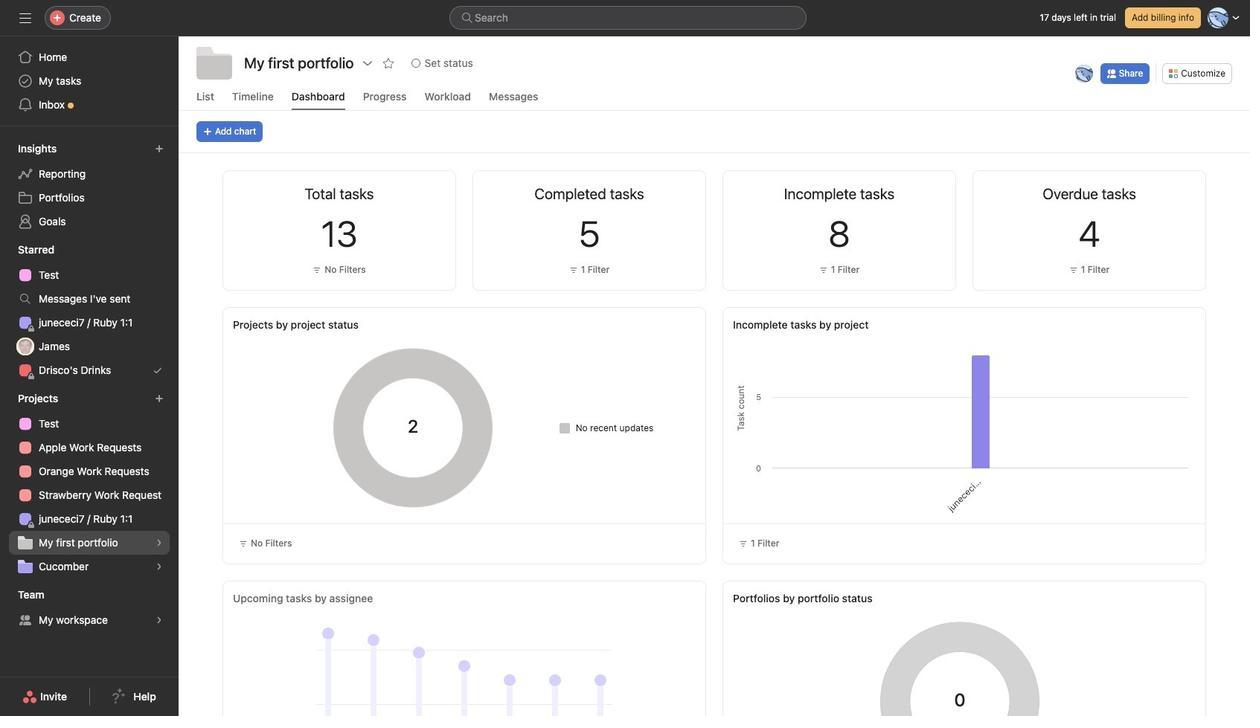 Task type: describe. For each thing, give the bounding box(es) containing it.
see details, cucomber image
[[155, 563, 164, 571]]

hide sidebar image
[[19, 12, 31, 24]]

starred element
[[0, 237, 179, 385]]

see details, my workspace image
[[155, 616, 164, 625]]

new insights image
[[155, 144, 164, 153]]

projects element
[[0, 385, 179, 582]]

teams element
[[0, 582, 179, 635]]



Task type: locate. For each thing, give the bounding box(es) containing it.
new project or portfolio image
[[155, 394, 164, 403]]

show options image
[[361, 57, 373, 69]]

add to starred image
[[382, 57, 394, 69]]

global element
[[0, 36, 179, 126]]

see details, my first portfolio image
[[155, 539, 164, 548]]

insights element
[[0, 135, 179, 237]]

list box
[[449, 6, 807, 30]]

view chart image
[[637, 186, 649, 198]]



Task type: vqa. For each thing, say whether or not it's contained in the screenshot.
Hide sidebar image
yes



